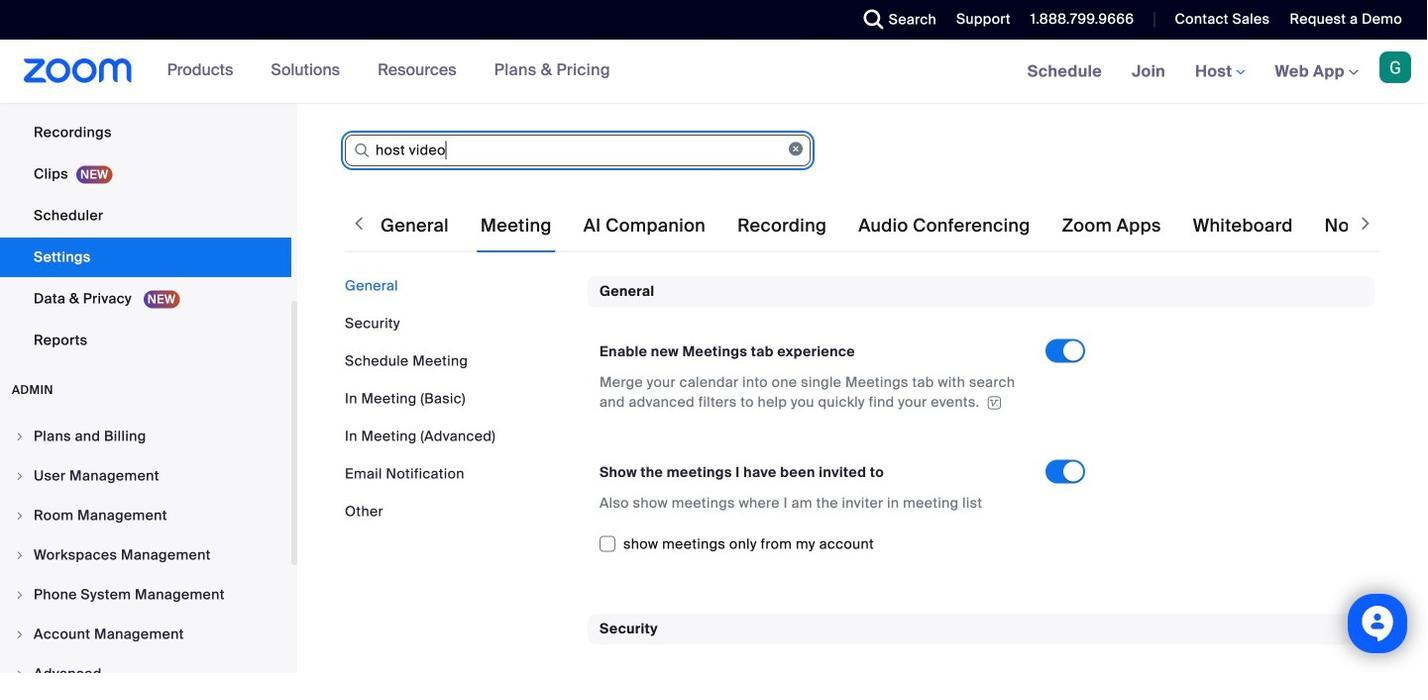 Task type: describe. For each thing, give the bounding box(es) containing it.
right image for seventh menu item from the top
[[14, 669, 26, 674]]

5 right image from the top
[[14, 629, 26, 641]]

7 menu item from the top
[[0, 656, 291, 674]]

general element
[[588, 276, 1374, 583]]

personal menu menu
[[0, 0, 291, 363]]

security element
[[588, 614, 1374, 674]]

2 menu item from the top
[[0, 458, 291, 495]]

4 menu item from the top
[[0, 537, 291, 575]]

tabs of my account settings page tab list
[[377, 198, 1427, 254]]

meetings navigation
[[1012, 40, 1427, 105]]

side navigation navigation
[[0, 0, 297, 674]]

profile picture image
[[1379, 52, 1411, 83]]

4 right image from the top
[[14, 590, 26, 602]]

1 right image from the top
[[14, 431, 26, 443]]

right image for fourth menu item
[[14, 550, 26, 562]]



Task type: vqa. For each thing, say whether or not it's contained in the screenshot.
Insert Image
no



Task type: locate. For each thing, give the bounding box(es) containing it.
menu item
[[0, 418, 291, 456], [0, 458, 291, 495], [0, 497, 291, 535], [0, 537, 291, 575], [0, 577, 291, 614], [0, 616, 291, 654], [0, 656, 291, 674]]

scroll right image
[[1356, 214, 1375, 234]]

2 right image from the top
[[14, 471, 26, 483]]

3 right image from the top
[[14, 510, 26, 522]]

3 menu item from the top
[[0, 497, 291, 535]]

banner
[[0, 40, 1427, 105]]

admin menu menu
[[0, 418, 291, 674]]

1 menu item from the top
[[0, 418, 291, 456]]

scroll left image
[[349, 214, 369, 234]]

2 right image from the top
[[14, 669, 26, 674]]

zoom logo image
[[24, 58, 132, 83]]

right image
[[14, 431, 26, 443], [14, 471, 26, 483], [14, 510, 26, 522], [14, 590, 26, 602], [14, 629, 26, 641]]

5 menu item from the top
[[0, 577, 291, 614]]

0 vertical spatial right image
[[14, 550, 26, 562]]

product information navigation
[[152, 40, 625, 103]]

1 vertical spatial right image
[[14, 669, 26, 674]]

Search Settings text field
[[345, 135, 811, 166]]

1 right image from the top
[[14, 550, 26, 562]]

right image
[[14, 550, 26, 562], [14, 669, 26, 674]]

6 menu item from the top
[[0, 616, 291, 654]]

menu bar
[[345, 276, 573, 522]]



